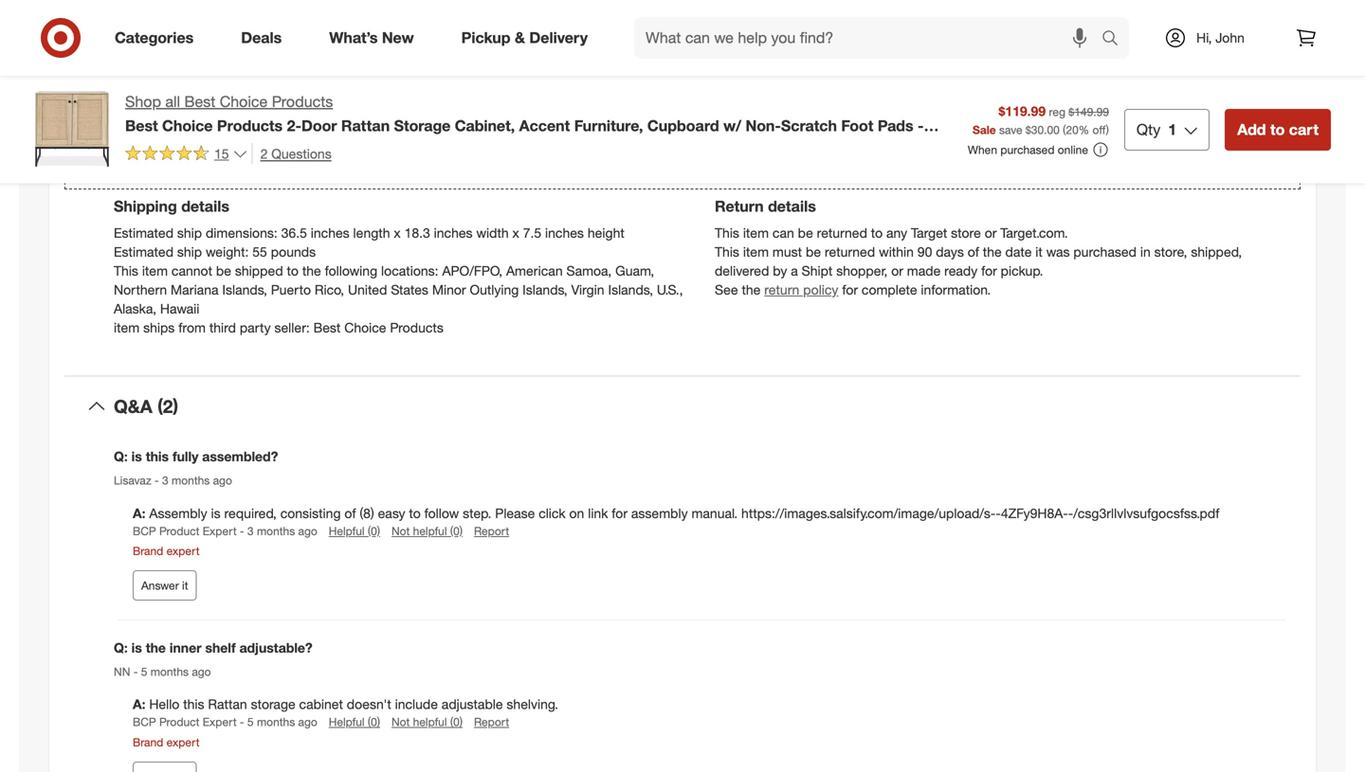 Task type: describe. For each thing, give the bounding box(es) containing it.
assembly
[[631, 505, 688, 522]]

save
[[999, 123, 1023, 137]]

item down alaska,
[[114, 320, 140, 336]]

30.00
[[1031, 123, 1060, 137]]

2 questions
[[260, 145, 332, 162]]

2-
[[287, 116, 302, 135]]

complete
[[862, 282, 917, 298]]

1 vertical spatial if
[[114, 84, 121, 100]]

report button for follow
[[474, 523, 509, 539]]

click
[[539, 505, 566, 522]]

have
[[583, 23, 611, 40]]

cupboard
[[647, 116, 719, 135]]

ships
[[143, 320, 175, 336]]

the down delivered
[[742, 282, 761, 298]]

delivered
[[715, 263, 769, 279]]

bcp for assembly is required, consisting of (8) easy to follow step. please click on link for assembly manual. https://images.salsify.com/image/upload/s--4zfy9h8a--/csg3rllvlvsufgocsfss.pdf
[[133, 524, 156, 538]]

1 ship from the top
[[177, 225, 202, 242]]

1 vertical spatial is
[[211, 505, 221, 522]]

q: is the inner shelf adjustable? nn - 5 months ago
[[114, 640, 313, 679]]

hawaii
[[160, 301, 199, 317]]

deals
[[241, 29, 282, 47]]

product for assembly
[[159, 524, 200, 538]]

party
[[240, 320, 271, 336]]

hello
[[149, 697, 180, 713]]

2 ship from the top
[[177, 244, 202, 260]]

delivery
[[529, 29, 588, 47]]

pickup & delivery
[[461, 29, 588, 47]]

item's
[[949, 23, 984, 40]]

1 horizontal spatial 5
[[247, 716, 254, 730]]

online
[[1058, 143, 1088, 157]]

accent
[[519, 116, 570, 135]]

or right store
[[985, 225, 997, 242]]

1 vertical spatial about
[[533, 84, 567, 100]]

(0) down adjustable
[[450, 716, 463, 730]]

not for include
[[392, 716, 410, 730]]

2 estimated from the top
[[114, 244, 174, 260]]

we recommend that you do not rely solely on the information presented. if you have a specific question about this item, you may consult the item's label, contact the manufacturer directly or call target guest services at 1-800-591-3869.
[[114, 23, 1260, 59]]

off
[[1093, 123, 1106, 137]]

(0) down (8) at left bottom
[[368, 524, 380, 538]]

pickup.
[[1001, 263, 1044, 279]]

- inside q: is this fully assembled? lisavaz - 3 months ago
[[155, 474, 159, 488]]

dimensions:
[[206, 225, 278, 242]]

%
[[1079, 123, 1090, 137]]

1 vertical spatial best
[[125, 116, 158, 135]]

this item cannot be shipped to the following locations:
[[114, 263, 439, 279]]

search button
[[1093, 17, 1139, 63]]

return details this item can be returned to any target store or target.com. this item must be returned within 90 days of the date it was purchased in store, shipped, delivered by a shipt shopper, or made ready for pickup. see the return policy for complete information.
[[715, 197, 1242, 298]]

brand for hello this rattan storage cabinet doesn't include adjustable shelving.
[[133, 736, 163, 750]]

3 you from the left
[[825, 23, 847, 40]]

brand expert for assembly
[[133, 544, 200, 558]]

image of best choice products 2-door rattan storage cabinet, accent furniture, cupboard w/ non-scratch foot pads - natural image
[[34, 91, 110, 167]]

a inside we recommend that you do not rely solely on the information presented. if you have a specific question about this item, you may consult the item's label, contact the manufacturer directly or call target guest services at 1-800-591-3869.
[[614, 23, 622, 40]]

item,
[[793, 23, 822, 40]]

shopper,
[[837, 263, 888, 279]]

a inside 'return details this item can be returned to any target store or target.com. this item must be returned within 90 days of the date it was purchased in store, shipped, delivered by a shipt shopper, or made ready for pickup. see the return policy for complete information.'
[[791, 263, 798, 279]]

if the item details above aren't accurate or complete, we want to know about it.
[[114, 84, 581, 100]]

puerto
[[271, 282, 311, 298]]

report button for shelving.
[[474, 715, 509, 731]]

& for pickup
[[515, 29, 525, 47]]

expert for required,
[[203, 524, 237, 538]]

$119.99 reg $149.99 sale save $ 30.00 ( 20 % off )
[[973, 103, 1109, 137]]

manufacturer
[[1094, 23, 1173, 40]]

states
[[391, 282, 429, 298]]

0 vertical spatial be
[[798, 225, 813, 242]]

or inside we recommend that you do not rely solely on the information presented. if you have a specific question about this item, you may consult the item's label, contact the manufacturer directly or call target guest services at 1-800-591-3869.
[[1224, 23, 1236, 40]]

question
[[675, 23, 726, 40]]

a: hello this rattan storage cabinet doesn't include adjustable shelving.
[[133, 697, 558, 713]]

1 horizontal spatial for
[[842, 282, 858, 298]]

helpful  (0) button for doesn't
[[329, 715, 380, 731]]

by
[[773, 263, 787, 279]]

0 vertical spatial this
[[715, 225, 740, 242]]

1 vertical spatial choice
[[162, 116, 213, 135]]

not helpful  (0) for to
[[392, 524, 463, 538]]

solely
[[330, 23, 364, 40]]

u.s.,
[[657, 282, 683, 298]]

return policy link
[[765, 282, 839, 298]]

2 horizontal spatial for
[[981, 263, 997, 279]]

may
[[851, 23, 876, 40]]

aren't
[[259, 84, 292, 100]]

0 vertical spatial choice
[[220, 92, 268, 111]]

(0) down follow
[[450, 524, 463, 538]]

any
[[887, 225, 908, 242]]

& for shipping
[[194, 148, 206, 170]]

a: for a: assembly is required, consisting of (8) easy to follow step. please click on link for assembly manual. https://images.salsify.com/image/upload/s--4zfy9h8a--/csg3rllvlvsufgocsfss.pdf
[[133, 505, 146, 522]]

details left above
[[177, 84, 216, 100]]

alaska,
[[114, 301, 156, 317]]

united
[[348, 282, 387, 298]]

foot
[[841, 116, 874, 135]]

know
[[497, 84, 529, 100]]

helpful for of
[[329, 524, 365, 538]]

pounds
[[271, 244, 316, 260]]

cabinet,
[[455, 116, 515, 135]]

when purchased online
[[968, 143, 1088, 157]]

specific
[[625, 23, 671, 40]]

from
[[178, 320, 206, 336]]

answer
[[141, 579, 179, 593]]

the up rico,
[[302, 263, 321, 279]]

2 vertical spatial be
[[216, 263, 231, 279]]

furniture,
[[574, 116, 643, 135]]

new
[[382, 29, 414, 47]]

target inside 'return details this item can be returned to any target store or target.com. this item must be returned within 90 days of the date it was purchased in store, shipped, delivered by a shipt shopper, or made ready for pickup. see the return policy for complete information.'
[[911, 225, 948, 242]]

ago down cabinet
[[298, 716, 317, 730]]

w/
[[724, 116, 742, 135]]

apo/fpo,
[[442, 263, 503, 279]]

the right the what's at the top
[[387, 23, 406, 40]]

q: for q: is this fully assembled?
[[114, 449, 128, 465]]

shipping for shipping details estimated ship dimensions: 36.5 inches length x 18.3 inches width x 7.5 inches height estimated ship weight: 55 pounds
[[114, 197, 177, 216]]

0 vertical spatial returned
[[817, 225, 868, 242]]

the left all on the left top of the page
[[125, 84, 144, 100]]

to right want on the left of the page
[[482, 84, 494, 100]]

john
[[1216, 29, 1245, 46]]

the left date at top right
[[983, 244, 1002, 260]]

we
[[114, 23, 133, 40]]

item up northern
[[142, 263, 168, 279]]

shipped
[[235, 263, 283, 279]]

shelf
[[205, 640, 236, 657]]

apo/fpo, american samoa, guam, northern mariana islands, puerto rico, united states minor outlying islands, virgin islands, u.s., alaska, hawaii
[[114, 263, 683, 317]]

lisavaz
[[114, 474, 151, 488]]

reg
[[1049, 105, 1066, 119]]

What can we help you find? suggestions appear below search field
[[634, 17, 1107, 59]]

when
[[968, 143, 998, 157]]

3 inches from the left
[[545, 225, 584, 242]]

1 you from the left
[[238, 23, 260, 40]]

consult
[[879, 23, 922, 40]]

months down "storage"
[[257, 716, 295, 730]]

1 x from the left
[[394, 225, 401, 242]]

3869.
[[330, 42, 364, 59]]

height
[[588, 225, 625, 242]]

2 vertical spatial this
[[114, 263, 138, 279]]

shelving.
[[507, 697, 558, 713]]

in
[[1141, 244, 1151, 260]]

is for adjustable?
[[131, 640, 142, 657]]

details for return
[[768, 197, 816, 216]]

this for q: is this fully assembled? lisavaz - 3 months ago
[[146, 449, 169, 465]]

2 vertical spatial products
[[390, 320, 444, 336]]

add
[[1238, 120, 1266, 139]]

0 vertical spatial products
[[272, 92, 333, 111]]

shop all best choice products best choice products 2-door rattan storage cabinet, accent furniture, cupboard w/ non-scratch foot pads - natural
[[125, 92, 924, 154]]

20
[[1066, 123, 1079, 137]]

report for follow
[[474, 524, 509, 538]]

to inside button
[[1271, 120, 1285, 139]]

this inside we recommend that you do not rely solely on the information presented. if you have a specific question about this item, you may consult the item's label, contact the manufacturer directly or call target guest services at 1-800-591-3869.
[[768, 23, 789, 40]]

not helpful  (0) button for adjustable
[[392, 715, 463, 731]]

ago down consisting
[[298, 524, 317, 538]]

q: for q: is the inner shelf adjustable?
[[114, 640, 128, 657]]

search
[[1093, 30, 1139, 49]]

want
[[450, 84, 478, 100]]

shipping details estimated ship dimensions: 36.5 inches length x 18.3 inches width x 7.5 inches height estimated ship weight: 55 pounds
[[114, 197, 625, 260]]

sale
[[973, 123, 996, 137]]

virgin
[[571, 282, 605, 298]]

shipped,
[[1191, 244, 1242, 260]]

add to cart
[[1238, 120, 1319, 139]]

qty
[[1137, 120, 1161, 139]]

the right contact
[[1071, 23, 1090, 40]]

2 horizontal spatial best
[[314, 320, 341, 336]]

call
[[1240, 23, 1260, 40]]

can
[[773, 225, 794, 242]]



Task type: locate. For each thing, give the bounding box(es) containing it.
helpful for adjustable
[[413, 716, 447, 730]]

guam,
[[615, 263, 654, 279]]

expert down the 'q: is the inner shelf adjustable? nn - 5 months ago'
[[203, 716, 237, 730]]

1 q: from the top
[[114, 449, 128, 465]]

0 vertical spatial helpful
[[413, 524, 447, 538]]

0 horizontal spatial on
[[368, 23, 383, 40]]

1 vertical spatial ship
[[177, 244, 202, 260]]

you up at on the top
[[238, 23, 260, 40]]

1 horizontal spatial best
[[184, 92, 216, 111]]

step.
[[463, 505, 492, 522]]

1 vertical spatial this
[[715, 244, 740, 260]]

deals link
[[225, 17, 306, 59]]

choice down at on the top
[[220, 92, 268, 111]]

what's new
[[329, 29, 414, 47]]

rattan
[[341, 116, 390, 135], [208, 697, 247, 713]]

minor
[[432, 282, 466, 298]]

is inside q: is this fully assembled? lisavaz - 3 months ago
[[131, 449, 142, 465]]

this
[[715, 225, 740, 242], [715, 244, 740, 260], [114, 263, 138, 279]]

choice
[[220, 92, 268, 111], [162, 116, 213, 135], [344, 320, 386, 336]]

product for hello
[[159, 716, 200, 730]]

1 not from the top
[[392, 524, 410, 538]]

1 horizontal spatial on
[[569, 505, 584, 522]]

ago down inner
[[192, 665, 211, 679]]

the inside the 'q: is the inner shelf adjustable? nn - 5 months ago'
[[146, 640, 166, 657]]

1 helpful  (0) button from the top
[[329, 523, 380, 539]]

1 horizontal spatial x
[[513, 225, 519, 242]]

ago
[[213, 474, 232, 488], [298, 524, 317, 538], [192, 665, 211, 679], [298, 716, 317, 730]]

to
[[482, 84, 494, 100], [1271, 120, 1285, 139], [871, 225, 883, 242], [287, 263, 299, 279], [409, 505, 421, 522]]

inches right 7.5 in the top of the page
[[545, 225, 584, 242]]

0 vertical spatial on
[[368, 23, 383, 40]]

1 vertical spatial 5
[[247, 716, 254, 730]]

brand down hello
[[133, 736, 163, 750]]

helpful  (0) button down "a: hello this rattan storage cabinet doesn't include adjustable shelving."
[[329, 715, 380, 731]]

1 horizontal spatial a
[[791, 263, 798, 279]]

1 horizontal spatial inches
[[434, 225, 473, 242]]

islands,
[[222, 282, 267, 298], [523, 282, 568, 298], [608, 282, 653, 298]]

q: is this fully assembled? lisavaz - 3 months ago
[[114, 449, 278, 488]]

0 horizontal spatial you
[[238, 23, 260, 40]]

0 horizontal spatial about
[[533, 84, 567, 100]]

products up 2
[[217, 116, 283, 135]]

brand up answer
[[133, 544, 163, 558]]

1 vertical spatial expert
[[167, 736, 200, 750]]

& inside dropdown button
[[194, 148, 206, 170]]

choice down united
[[344, 320, 386, 336]]

of down store
[[968, 244, 979, 260]]

5 down "storage"
[[247, 716, 254, 730]]

not down easy
[[392, 524, 410, 538]]

bcp down hello
[[133, 716, 156, 730]]

brand expert for hello
[[133, 736, 200, 750]]

0 horizontal spatial a
[[614, 23, 622, 40]]

shipping inside dropdown button
[[114, 148, 189, 170]]

helpful for cabinet
[[329, 716, 365, 730]]

1 horizontal spatial target
[[911, 225, 948, 242]]

about inside we recommend that you do not rely solely on the information presented. if you have a specific question about this item, you may consult the item's label, contact the manufacturer directly or call target guest services at 1-800-591-3869.
[[730, 23, 764, 40]]

choice down all on the left top of the page
[[162, 116, 213, 135]]

0 vertical spatial this
[[768, 23, 789, 40]]

0 horizontal spatial purchased
[[1001, 143, 1055, 157]]

pickup & delivery link
[[445, 17, 612, 59]]

item down guest
[[147, 84, 173, 100]]

shipping inside shipping details estimated ship dimensions: 36.5 inches length x 18.3 inches width x 7.5 inches height estimated ship weight: 55 pounds
[[114, 197, 177, 216]]

details inside 'return details this item can be returned to any target store or target.com. this item must be returned within 90 days of the date it was purchased in store, shipped, delivered by a shipt shopper, or made ready for pickup. see the return policy for complete information.'
[[768, 197, 816, 216]]

scratch
[[781, 116, 837, 135]]

you left the have at left
[[558, 23, 579, 40]]

2 not from the top
[[392, 716, 410, 730]]

2 islands, from the left
[[523, 282, 568, 298]]

item up delivered
[[743, 244, 769, 260]]

shipping down shop
[[114, 148, 189, 170]]

it left the was
[[1036, 244, 1043, 260]]

2 not helpful  (0) button from the top
[[392, 715, 463, 731]]

doesn't
[[347, 697, 391, 713]]

months inside the 'q: is the inner shelf adjustable? nn - 5 months ago'
[[151, 665, 189, 679]]

0 vertical spatial expert
[[167, 544, 200, 558]]

report down adjustable
[[474, 716, 509, 730]]

1 vertical spatial helpful
[[329, 716, 365, 730]]

brand expert up answer it
[[133, 544, 200, 558]]

1 vertical spatial 3
[[247, 524, 254, 538]]

ago down assembled?
[[213, 474, 232, 488]]

helpful  (0) button for (8)
[[329, 523, 380, 539]]

or down within on the top of page
[[892, 263, 904, 279]]

expert down assembly
[[167, 544, 200, 558]]

1 horizontal spatial islands,
[[523, 282, 568, 298]]

be
[[798, 225, 813, 242], [806, 244, 821, 260], [216, 263, 231, 279]]

2 shipping from the top
[[114, 197, 177, 216]]

2 horizontal spatial you
[[825, 23, 847, 40]]

is left inner
[[131, 640, 142, 657]]

not helpful  (0) down follow
[[392, 524, 463, 538]]

accurate
[[296, 84, 347, 100]]

shop
[[125, 92, 161, 111]]

1 vertical spatial helpful  (0) button
[[329, 715, 380, 731]]

2 bcp from the top
[[133, 716, 156, 730]]

brand for assembly is required, consisting of (8) easy to follow step. please click on link for assembly manual. https://images.salsify.com/image/upload/s--4zfy9h8a--/csg3rllvlvsufgocsfss.pdf
[[133, 544, 163, 558]]

qty 1
[[1137, 120, 1177, 139]]

2 questions link
[[252, 143, 332, 165]]

1 vertical spatial it
[[182, 579, 188, 593]]

ago inside the 'q: is the inner shelf adjustable? nn - 5 months ago'
[[192, 665, 211, 679]]

not for easy
[[392, 524, 410, 538]]

details inside shipping details estimated ship dimensions: 36.5 inches length x 18.3 inches width x 7.5 inches height estimated ship weight: 55 pounds
[[181, 197, 229, 216]]

helpful down (8) at left bottom
[[329, 524, 365, 538]]

1 inches from the left
[[311, 225, 350, 242]]

of inside 'return details this item can be returned to any target store or target.com. this item must be returned within 90 days of the date it was purchased in store, shipped, delivered by a shipt shopper, or made ready for pickup. see the return policy for complete information.'
[[968, 244, 979, 260]]

to right easy
[[409, 505, 421, 522]]

target.com.
[[1001, 225, 1068, 242]]

2 x from the left
[[513, 225, 519, 242]]

natural
[[125, 135, 178, 154]]

5 inside the 'q: is the inner shelf adjustable? nn - 5 months ago'
[[141, 665, 147, 679]]

products up 2- at the top left
[[272, 92, 333, 111]]

1 vertical spatial on
[[569, 505, 584, 522]]

rattan inside shop all best choice products best choice products 2-door rattan storage cabinet, accent furniture, cupboard w/ non-scratch foot pads - natural
[[341, 116, 390, 135]]

expert down required,
[[203, 524, 237, 538]]

islands, down shipped
[[222, 282, 267, 298]]

target inside we recommend that you do not rely solely on the information presented. if you have a specific question about this item, you may consult the item's label, contact the manufacturer directly or call target guest services at 1-800-591-3869.
[[114, 42, 150, 59]]

to inside 'return details this item can be returned to any target store or target.com. this item must be returned within 90 days of the date it was purchased in store, shipped, delivered by a shipt shopper, or made ready for pickup. see the return policy for complete information.'
[[871, 225, 883, 242]]

1 vertical spatial a
[[791, 263, 798, 279]]

0 vertical spatial it
[[1036, 244, 1043, 260]]

2
[[260, 145, 268, 162]]

made
[[907, 263, 941, 279]]

easy
[[378, 505, 405, 522]]

0 horizontal spatial rattan
[[208, 697, 247, 713]]

date
[[1006, 244, 1032, 260]]

you
[[238, 23, 260, 40], [558, 23, 579, 40], [825, 23, 847, 40]]

if
[[547, 23, 554, 40], [114, 84, 121, 100]]

if right presented.
[[547, 23, 554, 40]]

for
[[981, 263, 997, 279], [842, 282, 858, 298], [612, 505, 628, 522]]

3 down required,
[[247, 524, 254, 538]]

1 not helpful  (0) from the top
[[392, 524, 463, 538]]

this down the return
[[715, 225, 740, 242]]

55
[[252, 244, 267, 260]]

2 report from the top
[[474, 716, 509, 730]]

1 brand expert from the top
[[133, 544, 200, 558]]

helpful  (0) button
[[329, 523, 380, 539], [329, 715, 380, 731]]

2 brand expert from the top
[[133, 736, 200, 750]]

1 horizontal spatial you
[[558, 23, 579, 40]]

15
[[214, 145, 229, 162]]

on right solely
[[368, 23, 383, 40]]

q: up lisavaz
[[114, 449, 128, 465]]

ago inside q: is this fully assembled? lisavaz - 3 months ago
[[213, 474, 232, 488]]

q&a
[[114, 396, 152, 417]]

0 vertical spatial target
[[114, 42, 150, 59]]

1 vertical spatial for
[[842, 282, 858, 298]]

0 vertical spatial report button
[[474, 523, 509, 539]]

report button down adjustable
[[474, 715, 509, 731]]

the left inner
[[146, 640, 166, 657]]

1 horizontal spatial if
[[547, 23, 554, 40]]

1 vertical spatial bcp
[[133, 716, 156, 730]]

0 vertical spatial helpful
[[329, 524, 365, 538]]

for right link
[[612, 505, 628, 522]]

0 vertical spatial bcp
[[133, 524, 156, 538]]

0 vertical spatial not helpful  (0) button
[[392, 523, 463, 539]]

about right question
[[730, 23, 764, 40]]

storage
[[394, 116, 451, 135]]

2 horizontal spatial this
[[768, 23, 789, 40]]

the
[[387, 23, 406, 40], [926, 23, 945, 40], [1071, 23, 1090, 40], [125, 84, 144, 100], [983, 244, 1002, 260], [302, 263, 321, 279], [742, 282, 761, 298], [146, 640, 166, 657]]

0 horizontal spatial target
[[114, 42, 150, 59]]

helpful for to
[[413, 524, 447, 538]]

2 a: from the top
[[133, 697, 146, 713]]

a right the have at left
[[614, 23, 622, 40]]

or left call
[[1224, 23, 1236, 40]]

0 vertical spatial best
[[184, 92, 216, 111]]

1 expert from the top
[[167, 544, 200, 558]]

(0) down doesn't
[[368, 716, 380, 730]]

& right pickup
[[515, 29, 525, 47]]

1 bcp from the top
[[133, 524, 156, 538]]

or right the accurate
[[351, 84, 363, 100]]

1 shipping from the top
[[114, 148, 189, 170]]

days
[[936, 244, 964, 260]]

2 horizontal spatial islands,
[[608, 282, 653, 298]]

1 brand from the top
[[133, 544, 163, 558]]

product down assembly
[[159, 524, 200, 538]]

if inside we recommend that you do not rely solely on the information presented. if you have a specific question about this item, you may consult the item's label, contact the manufacturer directly or call target guest services at 1-800-591-3869.
[[547, 23, 554, 40]]

cart
[[1289, 120, 1319, 139]]

1 helpful  (0) from the top
[[329, 524, 380, 538]]

0 vertical spatial helpful  (0)
[[329, 524, 380, 538]]

purchased inside 'return details this item can be returned to any target store or target.com. this item must be returned within 90 days of the date it was purchased in store, shipped, delivered by a shipt shopper, or made ready for pickup. see the return policy for complete information.'
[[1074, 244, 1137, 260]]

months down required,
[[257, 524, 295, 538]]

1 vertical spatial rattan
[[208, 697, 247, 713]]

3 islands, from the left
[[608, 282, 653, 298]]

-
[[918, 116, 924, 135], [155, 474, 159, 488], [996, 505, 1001, 522], [1068, 505, 1074, 522], [240, 524, 244, 538], [133, 665, 138, 679], [240, 716, 244, 730]]

recommend
[[136, 23, 208, 40]]

helpful down include
[[413, 716, 447, 730]]

2 expert from the top
[[203, 716, 237, 730]]

0 horizontal spatial 3
[[162, 474, 169, 488]]

x
[[394, 225, 401, 242], [513, 225, 519, 242]]

1 horizontal spatial rattan
[[341, 116, 390, 135]]

expert for hello
[[167, 736, 200, 750]]

ready
[[945, 263, 978, 279]]

q&a (2)
[[114, 396, 178, 417]]

1 horizontal spatial choice
[[220, 92, 268, 111]]

bcp down assembly
[[133, 524, 156, 538]]

1 vertical spatial of
[[345, 505, 356, 522]]

helpful down "a: hello this rattan storage cabinet doesn't include adjustable shelving."
[[329, 716, 365, 730]]

information
[[409, 23, 476, 40]]

2 horizontal spatial inches
[[545, 225, 584, 242]]

1 vertical spatial shipping
[[114, 197, 177, 216]]

this left item,
[[768, 23, 789, 40]]

0 vertical spatial q:
[[114, 449, 128, 465]]

1 vertical spatial report
[[474, 716, 509, 730]]

$
[[1026, 123, 1031, 137]]

1 report button from the top
[[474, 523, 509, 539]]

2 q: from the top
[[114, 640, 128, 657]]

0 vertical spatial is
[[131, 449, 142, 465]]

this inside q: is this fully assembled? lisavaz - 3 months ago
[[146, 449, 169, 465]]

inches right "18.3"
[[434, 225, 473, 242]]

directly
[[1177, 23, 1220, 40]]

a: for a: hello this rattan storage cabinet doesn't include adjustable shelving.
[[133, 697, 146, 713]]

locations:
[[381, 263, 439, 279]]

1 vertical spatial helpful
[[413, 716, 447, 730]]

1 vertical spatial target
[[911, 225, 948, 242]]

0 horizontal spatial for
[[612, 505, 628, 522]]

1 vertical spatial q:
[[114, 640, 128, 657]]

0 vertical spatial estimated
[[114, 225, 174, 242]]

be right 'can' in the top right of the page
[[798, 225, 813, 242]]

return
[[765, 282, 800, 298]]

1 horizontal spatial this
[[183, 697, 204, 713]]

it right answer
[[182, 579, 188, 593]]

3 inside q: is this fully assembled? lisavaz - 3 months ago
[[162, 474, 169, 488]]

1 vertical spatial products
[[217, 116, 283, 135]]

nn
[[114, 665, 130, 679]]

0 vertical spatial helpful  (0) button
[[329, 523, 380, 539]]

1 product from the top
[[159, 524, 200, 538]]

you left 'may'
[[825, 23, 847, 40]]

best up natural
[[125, 116, 158, 135]]

months down inner
[[151, 665, 189, 679]]

2 helpful from the top
[[413, 716, 447, 730]]

0 vertical spatial expert
[[203, 524, 237, 538]]

- inside the 'q: is the inner shelf adjustable? nn - 5 months ago'
[[133, 665, 138, 679]]

helpful down follow
[[413, 524, 447, 538]]

not helpful  (0) button down include
[[392, 715, 463, 731]]

of left (8) at left bottom
[[345, 505, 356, 522]]

report for shelving.
[[474, 716, 509, 730]]

not helpful  (0) button down follow
[[392, 523, 463, 539]]

1 vertical spatial brand expert
[[133, 736, 200, 750]]

fully
[[173, 449, 199, 465]]

0 horizontal spatial islands,
[[222, 282, 267, 298]]

1 vertical spatial purchased
[[1074, 244, 1137, 260]]

islands, down american
[[523, 282, 568, 298]]

brand expert
[[133, 544, 200, 558], [133, 736, 200, 750]]

link
[[588, 505, 608, 522]]

not helpful  (0) down include
[[392, 716, 463, 730]]

x left 7.5 in the top of the page
[[513, 225, 519, 242]]

months inside q: is this fully assembled? lisavaz - 3 months ago
[[172, 474, 210, 488]]

purchased
[[1001, 143, 1055, 157], [1074, 244, 1137, 260]]

q: up nn
[[114, 640, 128, 657]]

shipping down natural
[[114, 197, 177, 216]]

manual.
[[692, 505, 738, 522]]

helpful  (0) for (8)
[[329, 524, 380, 538]]

details for shipping
[[181, 197, 229, 216]]

islands, down guam,
[[608, 282, 653, 298]]

target down we at the top left of the page
[[114, 42, 150, 59]]

products down states
[[390, 320, 444, 336]]

1 vertical spatial be
[[806, 244, 821, 260]]

0 vertical spatial ship
[[177, 225, 202, 242]]

brand expert down hello
[[133, 736, 200, 750]]

above
[[220, 84, 256, 100]]

details up 'can' in the top right of the page
[[768, 197, 816, 216]]

1 estimated from the top
[[114, 225, 174, 242]]

18.3
[[404, 225, 430, 242]]

this for a: hello this rattan storage cabinet doesn't include adjustable shelving.
[[183, 697, 204, 713]]

length
[[353, 225, 390, 242]]

2 not helpful  (0) from the top
[[392, 716, 463, 730]]

helpful
[[329, 524, 365, 538], [329, 716, 365, 730]]

1 islands, from the left
[[222, 282, 267, 298]]

1 helpful from the top
[[329, 524, 365, 538]]

a right by at top
[[791, 263, 798, 279]]

0 vertical spatial a:
[[133, 505, 146, 522]]

1 vertical spatial a:
[[133, 697, 146, 713]]

2 you from the left
[[558, 23, 579, 40]]

shipping for shipping & returns
[[114, 148, 189, 170]]

0 vertical spatial not
[[392, 524, 410, 538]]

5 right nn
[[141, 665, 147, 679]]

it inside 'return details this item can be returned to any target store or target.com. this item must be returned within 90 days of the date it was purchased in store, shipped, delivered by a shipt shopper, or made ready for pickup. see the return policy for complete information.'
[[1036, 244, 1043, 260]]

2 horizontal spatial choice
[[344, 320, 386, 336]]

consisting
[[280, 505, 341, 522]]

2 vertical spatial choice
[[344, 320, 386, 336]]

2 helpful  (0) button from the top
[[329, 715, 380, 731]]

to left any on the top of page
[[871, 225, 883, 242]]

1 not helpful  (0) button from the top
[[392, 523, 463, 539]]

required,
[[224, 505, 277, 522]]

q: inside q: is this fully assembled? lisavaz - 3 months ago
[[114, 449, 128, 465]]

is for lisavaz
[[131, 449, 142, 465]]

is up lisavaz
[[131, 449, 142, 465]]

1 vertical spatial estimated
[[114, 244, 174, 260]]

inches right 36.5
[[311, 225, 350, 242]]

1 horizontal spatial about
[[730, 23, 764, 40]]

0 horizontal spatial this
[[146, 449, 169, 465]]

what's
[[329, 29, 378, 47]]

1 a: from the top
[[133, 505, 146, 522]]

rattan up bcp product expert - 5 months ago
[[208, 697, 247, 713]]

1 report from the top
[[474, 524, 509, 538]]

is inside the 'q: is the inner shelf adjustable? nn - 5 months ago'
[[131, 640, 142, 657]]

& left 15 at the top left
[[194, 148, 206, 170]]

this up northern
[[114, 263, 138, 279]]

1 horizontal spatial 3
[[247, 524, 254, 538]]

categories
[[115, 29, 194, 47]]

1 vertical spatial returned
[[825, 244, 875, 260]]

details up dimensions: in the top of the page
[[181, 197, 229, 216]]

item left 'can' in the top right of the page
[[743, 225, 769, 242]]

product down hello
[[159, 716, 200, 730]]

1 expert from the top
[[203, 524, 237, 538]]

0 horizontal spatial of
[[345, 505, 356, 522]]

best
[[184, 92, 216, 111], [125, 116, 158, 135], [314, 320, 341, 336]]

2 expert from the top
[[167, 736, 200, 750]]

helpful  (0) for doesn't
[[329, 716, 380, 730]]

0 vertical spatial of
[[968, 244, 979, 260]]

2 inches from the left
[[434, 225, 473, 242]]

2 product from the top
[[159, 716, 200, 730]]

assembly
[[149, 505, 207, 522]]

15 link
[[125, 143, 248, 166]]

2 vertical spatial for
[[612, 505, 628, 522]]

must
[[773, 244, 802, 260]]

0 horizontal spatial best
[[125, 116, 158, 135]]

on left link
[[569, 505, 584, 522]]

2 report button from the top
[[474, 715, 509, 731]]

0 vertical spatial &
[[515, 29, 525, 47]]

categories link
[[99, 17, 217, 59]]

helpful  (0)
[[329, 524, 380, 538], [329, 716, 380, 730]]

it inside button
[[182, 579, 188, 593]]

we
[[429, 84, 446, 100]]

the left item's
[[926, 23, 945, 40]]

2 helpful from the top
[[329, 716, 365, 730]]

not helpful  (0) button for to
[[392, 523, 463, 539]]

2 helpful  (0) from the top
[[329, 716, 380, 730]]

0 horizontal spatial choice
[[162, 116, 213, 135]]

not helpful  (0) for adjustable
[[392, 716, 463, 730]]

2 brand from the top
[[133, 736, 163, 750]]

expert for rattan
[[203, 716, 237, 730]]

what's new link
[[313, 17, 438, 59]]

36.5
[[281, 225, 307, 242]]

on inside we recommend that you do not rely solely on the information presented. if you have a specific question about this item, you may consult the item's label, contact the manufacturer directly or call target guest services at 1-800-591-3869.
[[368, 23, 383, 40]]

0 vertical spatial shipping
[[114, 148, 189, 170]]

guest
[[154, 42, 189, 59]]

2 vertical spatial best
[[314, 320, 341, 336]]

label,
[[988, 23, 1019, 40]]

2 vertical spatial is
[[131, 640, 142, 657]]

to down pounds
[[287, 263, 299, 279]]

best right all on the left top of the page
[[184, 92, 216, 111]]

1 helpful from the top
[[413, 524, 447, 538]]

0 horizontal spatial it
[[182, 579, 188, 593]]

bcp
[[133, 524, 156, 538], [133, 716, 156, 730]]

this
[[768, 23, 789, 40], [146, 449, 169, 465], [183, 697, 204, 713]]

0 vertical spatial report
[[474, 524, 509, 538]]

(8)
[[360, 505, 374, 522]]

- inside shop all best choice products best choice products 2-door rattan storage cabinet, accent furniture, cupboard w/ non-scratch foot pads - natural
[[918, 116, 924, 135]]

q: inside the 'q: is the inner shelf adjustable? nn - 5 months ago'
[[114, 640, 128, 657]]

helpful  (0) down (8) at left bottom
[[329, 524, 380, 538]]

expert down hello
[[167, 736, 200, 750]]

this left "fully"
[[146, 449, 169, 465]]

bcp for hello this rattan storage cabinet doesn't include adjustable shelving.
[[133, 716, 156, 730]]

for down the shopper,
[[842, 282, 858, 298]]

1
[[1168, 120, 1177, 139]]

$149.99
[[1069, 105, 1109, 119]]

expert for assembly
[[167, 544, 200, 558]]

be down weight:
[[216, 263, 231, 279]]

1 vertical spatial not helpful  (0) button
[[392, 715, 463, 731]]

0 horizontal spatial &
[[194, 148, 206, 170]]



Task type: vqa. For each thing, say whether or not it's contained in the screenshot.
Rock within the LA Glassell Park 4211 Eagle Rock Blvd 6.28 miles
no



